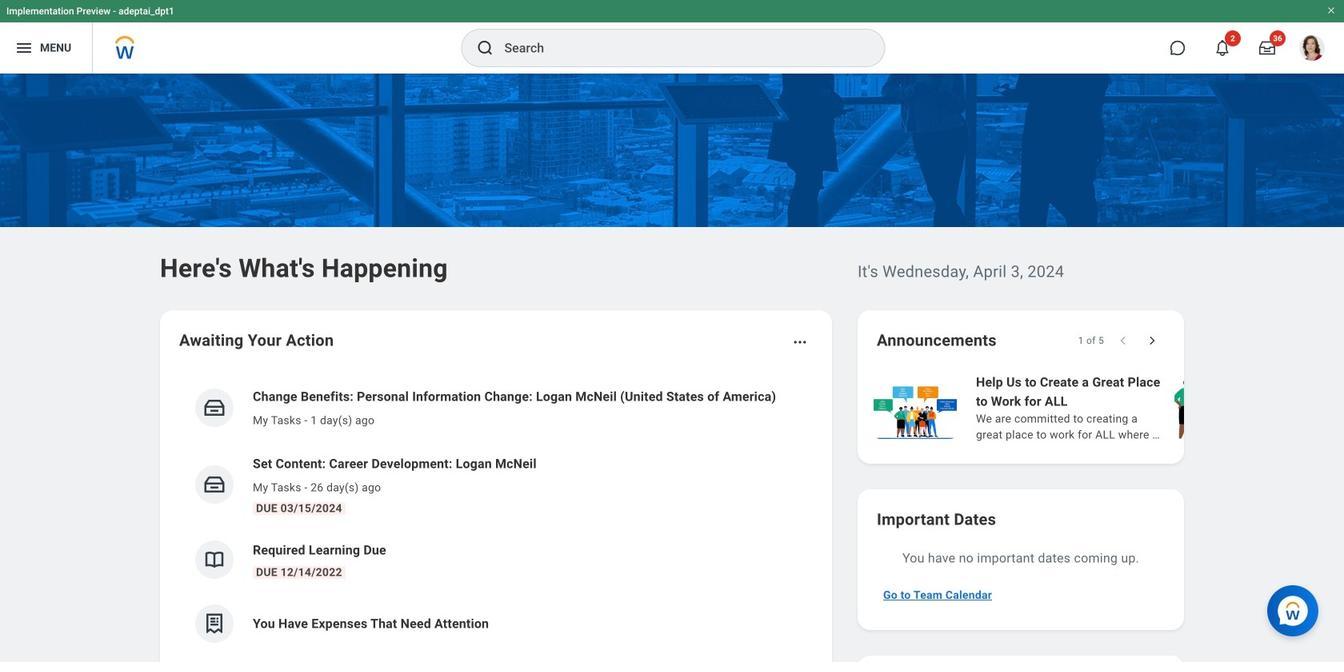 Task type: locate. For each thing, give the bounding box(es) containing it.
0 vertical spatial inbox image
[[202, 396, 227, 420]]

inbox image
[[202, 396, 227, 420], [202, 473, 227, 497]]

banner
[[0, 0, 1345, 74]]

related actions image
[[792, 335, 808, 351]]

0 horizontal spatial list
[[179, 375, 813, 656]]

status
[[1079, 335, 1105, 347]]

justify image
[[14, 38, 34, 58]]

chevron left small image
[[1116, 333, 1132, 349]]

close environment banner image
[[1327, 6, 1337, 15]]

profile logan mcneil image
[[1300, 35, 1325, 64]]

chevron right small image
[[1145, 333, 1161, 349]]

main content
[[0, 74, 1345, 663]]

list
[[871, 371, 1345, 445], [179, 375, 813, 656]]

1 vertical spatial inbox image
[[202, 473, 227, 497]]

dashboard expenses image
[[202, 612, 227, 636]]

Search Workday  search field
[[505, 30, 852, 66]]

2 inbox image from the top
[[202, 473, 227, 497]]



Task type: describe. For each thing, give the bounding box(es) containing it.
1 inbox image from the top
[[202, 396, 227, 420]]

inbox large image
[[1260, 40, 1276, 56]]

book open image
[[202, 548, 227, 572]]

notifications large image
[[1215, 40, 1231, 56]]

1 horizontal spatial list
[[871, 371, 1345, 445]]

search image
[[476, 38, 495, 58]]



Task type: vqa. For each thing, say whether or not it's contained in the screenshot.
row
no



